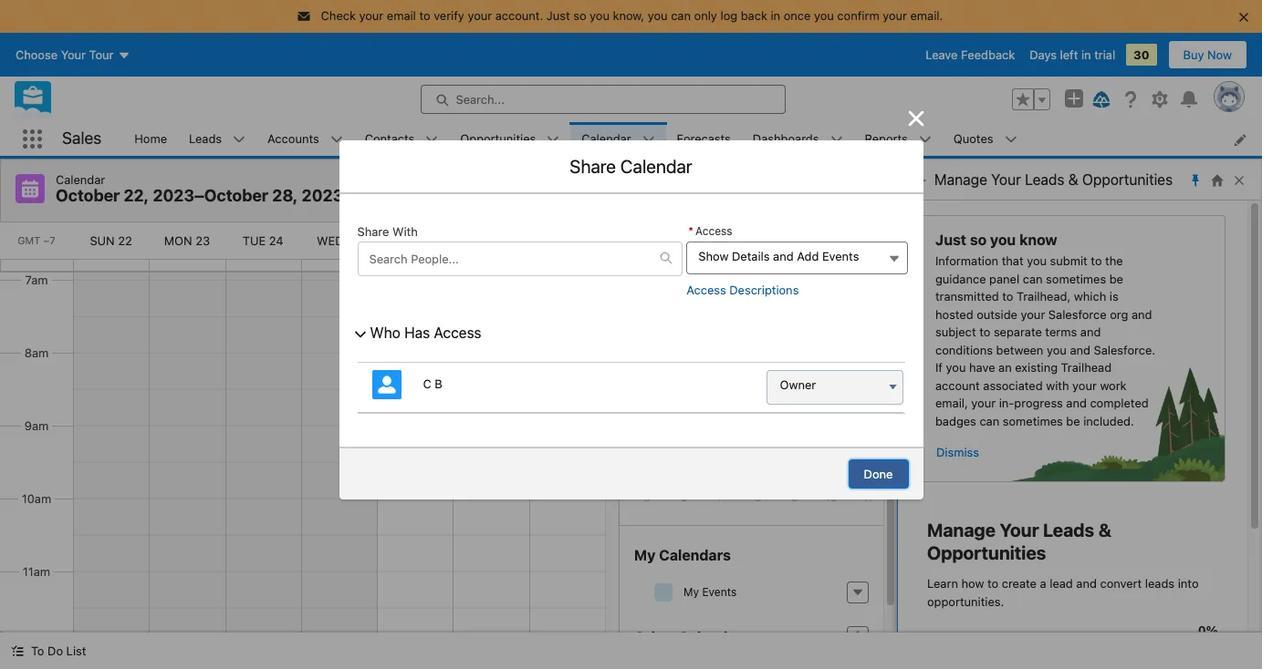 Task type: describe. For each thing, give the bounding box(es) containing it.
forecasts link
[[666, 122, 742, 156]]

tue 24
[[243, 234, 283, 248]]

opportunities list item
[[449, 122, 571, 156]]

0 horizontal spatial &
[[1068, 172, 1079, 188]]

panel
[[990, 272, 1020, 286]]

1 vertical spatial sometimes
[[1003, 414, 1063, 429]]

0 vertical spatial in
[[771, 8, 781, 23]]

2 vertical spatial leads
[[1043, 520, 1095, 541]]

−7
[[43, 235, 55, 246]]

fri 27
[[474, 234, 508, 248]]

hide items image
[[654, 584, 673, 602]]

into
[[1178, 577, 1199, 591]]

search...
[[456, 92, 505, 106]]

Access, Show Details and Add Events button
[[687, 242, 909, 275]]

your left email
[[359, 8, 384, 23]]

account.
[[495, 8, 543, 23]]

completed
[[1090, 396, 1149, 411]]

create
[[1002, 577, 1037, 591]]

can for to
[[671, 8, 691, 23]]

do
[[48, 644, 63, 659]]

know,
[[613, 8, 645, 23]]

reports list item
[[854, 122, 943, 156]]

and inside the access, show details and add events button
[[773, 249, 794, 264]]

tue 24 button
[[243, 234, 283, 248]]

* access
[[688, 225, 732, 238]]

sun 22 button
[[90, 234, 132, 248]]

org
[[1110, 307, 1128, 322]]

between
[[996, 343, 1044, 357]]

and right org
[[1132, 307, 1152, 322]]

convert
[[1100, 577, 1142, 591]]

11
[[863, 491, 873, 505]]

and up the trailhead
[[1070, 343, 1091, 357]]

24
[[269, 234, 283, 248]]

verify
[[434, 8, 464, 23]]

mon for mon
[[673, 275, 695, 288]]

you down terms
[[1047, 343, 1067, 357]]

show
[[699, 249, 729, 264]]

trailhead
[[1061, 361, 1112, 375]]

sat for sat 28
[[547, 234, 569, 248]]

leave feedback
[[926, 47, 1015, 62]]

outside
[[977, 307, 1018, 322]]

28,
[[272, 186, 298, 205]]

event
[[802, 182, 833, 196]]

list
[[66, 644, 86, 659]]

once
[[784, 8, 811, 23]]

your down trailhead,
[[1021, 307, 1045, 322]]

access descriptions
[[687, 283, 799, 298]]

trailhead,
[[1017, 289, 1071, 304]]

8
[[754, 491, 761, 505]]

text default image inside to do list 'button'
[[11, 646, 24, 658]]

2 cell from the left
[[702, 298, 739, 334]]

you up 'that' at the top right of the page
[[990, 232, 1016, 248]]

existing
[[1015, 361, 1058, 375]]

new event button
[[759, 174, 849, 204]]

to do list
[[31, 644, 86, 659]]

your down the trailhead
[[1073, 378, 1097, 393]]

calendar up the today
[[621, 156, 692, 177]]

to right email
[[419, 8, 430, 23]]

days
[[1030, 47, 1057, 62]]

0 vertical spatial manage
[[935, 172, 988, 188]]

accounts
[[268, 131, 319, 146]]

1 vertical spatial leads
[[1025, 172, 1065, 188]]

separate
[[994, 325, 1042, 340]]

included.
[[1084, 414, 1134, 429]]

learn how to create a lead and convert leads into opportunities. 0%
[[927, 577, 1219, 638]]

account
[[936, 378, 980, 393]]

c b
[[423, 377, 442, 392]]

sun 22
[[90, 234, 132, 248]]

back
[[741, 8, 768, 23]]

opportunities inside opportunities link
[[460, 131, 536, 146]]

just so you know information that you submit to the guidance panel can sometimes be transmitted to trailhead, which is hosted outside your salesforce org and subject to separate terms and conditions between you and salesforce. if you have an existing trailhead account associated with your work email, your in-progress and completed badges can sometimes be included.
[[936, 232, 1156, 429]]

dashboards link
[[742, 122, 830, 156]]

in-
[[999, 396, 1014, 411]]

wed 25
[[317, 234, 361, 248]]

2023–october
[[153, 186, 268, 205]]

home
[[134, 131, 167, 146]]

1 vertical spatial manage your leads & opportunities
[[927, 520, 1112, 564]]

0 vertical spatial manage your leads & opportunities
[[935, 172, 1173, 188]]

1 horizontal spatial be
[[1110, 272, 1124, 286]]

today
[[603, 182, 636, 196]]

days left in trial
[[1030, 47, 1115, 62]]

and down salesforce
[[1081, 325, 1101, 340]]

october inside the calendar october 22, 2023–october 28, 2023
[[56, 186, 120, 205]]

to
[[31, 644, 44, 659]]

2 horizontal spatial text default image
[[852, 587, 864, 600]]

thu 26 button
[[394, 234, 436, 248]]

0 horizontal spatial be
[[1066, 414, 1080, 429]]

23
[[195, 234, 210, 248]]

reports link
[[854, 122, 919, 156]]

26
[[422, 234, 436, 248]]

salesforce
[[1049, 307, 1107, 322]]

1 vertical spatial group
[[526, 174, 584, 204]]

b
[[435, 377, 442, 392]]

contacts
[[365, 131, 415, 146]]

add
[[797, 249, 819, 264]]

calendar for calendar
[[582, 131, 631, 146]]

1 vertical spatial access
[[687, 283, 726, 298]]

2 horizontal spatial opportunities
[[1082, 172, 1173, 188]]

c
[[423, 377, 431, 392]]

0 horizontal spatial so
[[573, 8, 586, 23]]

and down with
[[1066, 396, 1087, 411]]

tue for tue 24
[[243, 234, 266, 248]]

contacts link
[[354, 122, 426, 156]]

tue for tue
[[711, 275, 730, 288]]

leads link
[[178, 122, 233, 156]]

conditions
[[936, 343, 993, 357]]

done
[[864, 467, 893, 482]]

dismiss button
[[936, 438, 980, 467]]

mon for mon 23
[[164, 234, 192, 248]]

your inside 'manage your leads & opportunities'
[[1000, 520, 1039, 541]]

email
[[387, 8, 416, 23]]

18
[[752, 382, 764, 395]]

0 horizontal spatial just
[[547, 8, 570, 23]]

accounts link
[[257, 122, 330, 156]]

4
[[864, 455, 871, 468]]

share with
[[357, 225, 418, 239]]

22
[[118, 234, 132, 248]]

list containing home
[[123, 122, 1262, 156]]

leads inside list item
[[189, 131, 222, 146]]

10am
[[22, 492, 51, 506]]

0 vertical spatial access
[[695, 225, 732, 238]]

calendar list item
[[571, 122, 666, 156]]

the
[[1105, 254, 1123, 268]]

share for share with
[[357, 225, 389, 239]]

show details and add events
[[699, 249, 859, 264]]

who
[[370, 325, 401, 341]]

you right if
[[946, 361, 966, 375]]



Task type: vqa. For each thing, say whether or not it's contained in the screenshot.
Needs Analysis List Item
no



Task type: locate. For each thing, give the bounding box(es) containing it.
text default image
[[714, 183, 727, 196], [660, 252, 673, 265], [852, 587, 864, 600]]

mon
[[164, 234, 192, 248], [673, 275, 695, 288]]

buy
[[1183, 47, 1204, 62]]

manage up how
[[927, 520, 996, 541]]

descriptions
[[730, 283, 799, 298]]

1 vertical spatial calendars
[[678, 630, 750, 646]]

1 horizontal spatial events
[[822, 249, 859, 264]]

0 horizontal spatial text default image
[[11, 646, 24, 658]]

0 vertical spatial sat
[[547, 234, 569, 248]]

thu left 26
[[394, 234, 419, 248]]

october down * access on the top
[[691, 242, 743, 256]]

and
[[773, 249, 794, 264], [1132, 307, 1152, 322], [1081, 325, 1101, 340], [1070, 343, 1091, 357], [1066, 396, 1087, 411], [1076, 577, 1097, 591]]

thu down add
[[785, 275, 805, 288]]

in right left
[[1082, 47, 1091, 62]]

have
[[969, 361, 995, 375]]

events down my calendars
[[702, 586, 737, 600]]

1 vertical spatial text default image
[[852, 632, 864, 644]]

0 vertical spatial wed
[[317, 234, 344, 248]]

1 vertical spatial so
[[970, 232, 987, 248]]

grid
[[629, 267, 886, 517]]

email.
[[911, 8, 943, 23]]

0 horizontal spatial thu
[[394, 234, 419, 248]]

access
[[695, 225, 732, 238], [687, 283, 726, 298], [434, 325, 481, 341]]

0 vertical spatial text default image
[[714, 183, 727, 196]]

0 horizontal spatial tue
[[243, 234, 266, 248]]

1 horizontal spatial sat
[[859, 275, 876, 288]]

new event
[[775, 182, 833, 196]]

home link
[[123, 122, 178, 156]]

9
[[791, 491, 798, 505]]

& up submit
[[1068, 172, 1079, 188]]

2 horizontal spatial text default image
[[852, 632, 864, 644]]

access right has
[[434, 325, 481, 341]]

buy now button
[[1168, 40, 1248, 69]]

5
[[644, 491, 651, 505]]

can left only
[[671, 8, 691, 23]]

email,
[[936, 396, 968, 411]]

1 horizontal spatial sun
[[637, 275, 657, 288]]

wed left "25" at left top
[[317, 234, 344, 248]]

0 vertical spatial leads
[[189, 131, 222, 146]]

search... button
[[420, 84, 785, 114]]

october left 22,
[[56, 186, 120, 205]]

27
[[495, 234, 508, 248]]

be
[[1110, 272, 1124, 286], [1066, 414, 1080, 429]]

you right once
[[814, 8, 834, 23]]

share down calendar link
[[570, 156, 616, 177]]

calendar down sales at the top left of the page
[[56, 173, 105, 187]]

and left add
[[773, 249, 794, 264]]

tue down show
[[711, 275, 730, 288]]

manage down the quotes link
[[935, 172, 988, 188]]

fri 27 button
[[474, 234, 508, 248]]

october
[[56, 186, 120, 205], [691, 242, 743, 256]]

0 horizontal spatial sat
[[547, 234, 569, 248]]

1 vertical spatial your
[[1000, 520, 1039, 541]]

hosted
[[936, 307, 974, 322]]

thu
[[394, 234, 419, 248], [785, 275, 805, 288]]

so left know,
[[573, 8, 586, 23]]

0 vertical spatial so
[[573, 8, 586, 23]]

which
[[1074, 289, 1107, 304]]

thu for thu 26
[[394, 234, 419, 248]]

calendar for calendar october 22, 2023–october 28, 2023
[[56, 173, 105, 187]]

0 vertical spatial my
[[634, 548, 656, 564]]

*
[[688, 225, 694, 238]]

1 horizontal spatial tue
[[711, 275, 730, 288]]

Share With text field
[[358, 243, 660, 275]]

8am
[[24, 346, 49, 360]]

my up hide items icon
[[634, 548, 656, 564]]

1 vertical spatial just
[[936, 232, 967, 248]]

calendar up the share calendar
[[582, 131, 631, 146]]

1 horizontal spatial &
[[1099, 520, 1112, 541]]

1 horizontal spatial text default image
[[714, 183, 727, 196]]

sometimes down submit
[[1046, 272, 1106, 286]]

1 horizontal spatial in
[[1082, 47, 1091, 62]]

new
[[775, 182, 799, 196]]

1 horizontal spatial fri
[[825, 275, 838, 288]]

share
[[570, 156, 616, 177], [357, 225, 389, 239]]

dashboards
[[753, 131, 819, 146]]

wed for wed
[[746, 275, 769, 288]]

your down the quotes list item
[[991, 172, 1021, 188]]

share for share calendar
[[570, 156, 616, 177]]

0 vertical spatial sometimes
[[1046, 272, 1106, 286]]

events right add
[[822, 249, 859, 264]]

has
[[404, 325, 430, 341]]

1 vertical spatial wed
[[746, 275, 769, 288]]

to inside learn how to create a lead and convert leads into opportunities. 0%
[[988, 577, 999, 591]]

1 vertical spatial share
[[357, 225, 389, 239]]

text default image up * access on the top
[[714, 183, 727, 196]]

how
[[962, 577, 984, 591]]

can down in-
[[980, 414, 1000, 429]]

wed down "details"
[[746, 275, 769, 288]]

list
[[123, 122, 1262, 156]]

other
[[634, 630, 675, 646]]

gmt
[[18, 235, 40, 246]]

7
[[718, 491, 724, 505]]

1 cell from the left
[[665, 298, 702, 334]]

access right *
[[695, 225, 732, 238]]

11am
[[23, 565, 50, 579]]

your left in-
[[972, 396, 996, 411]]

to
[[419, 8, 430, 23], [1091, 254, 1102, 268], [1002, 289, 1014, 304], [980, 325, 991, 340], [988, 577, 999, 591]]

0%
[[1198, 623, 1219, 638]]

sun
[[90, 234, 115, 248], [637, 275, 657, 288]]

sometimes down progress
[[1003, 414, 1063, 429]]

sometimes
[[1046, 272, 1106, 286], [1003, 414, 1063, 429]]

you right know,
[[648, 8, 668, 23]]

fri left 27
[[474, 234, 491, 248]]

text default image left show
[[660, 252, 673, 265]]

access down show
[[687, 283, 726, 298]]

just up information
[[936, 232, 967, 248]]

0 vertical spatial events
[[822, 249, 859, 264]]

0 horizontal spatial wed
[[317, 234, 344, 248]]

1 horizontal spatial text default image
[[734, 183, 747, 196]]

share calendar
[[570, 156, 692, 177]]

submit
[[1050, 254, 1088, 268]]

your up create
[[1000, 520, 1039, 541]]

my for my events
[[684, 586, 699, 600]]

opportunities.
[[927, 595, 1004, 609]]

1 horizontal spatial my
[[684, 586, 699, 600]]

mon left 23
[[164, 234, 192, 248]]

thu inside grid
[[785, 275, 805, 288]]

1 vertical spatial sat
[[859, 275, 876, 288]]

leads list item
[[178, 122, 257, 156]]

your left email.
[[883, 8, 907, 23]]

quotes list item
[[943, 122, 1028, 156]]

cell
[[665, 298, 702, 334], [702, 298, 739, 334]]

my for my calendars
[[634, 548, 656, 564]]

0 horizontal spatial sun
[[90, 234, 115, 248]]

dashboards list item
[[742, 122, 854, 156]]

group down days at the right of the page
[[1012, 88, 1051, 110]]

1 vertical spatial events
[[702, 586, 737, 600]]

leave
[[926, 47, 958, 62]]

quotes link
[[943, 122, 1004, 156]]

manage your leads & opportunities up create
[[927, 520, 1112, 564]]

reports
[[865, 131, 908, 146]]

just inside the just so you know information that you submit to the guidance panel can sometimes be transmitted to trailhead, which is hosted outside your salesforce org and subject to separate terms and conditions between you and salesforce. if you have an existing trailhead account associated with your work email, your in-progress and completed badges can sometimes be included.
[[936, 232, 967, 248]]

1 vertical spatial &
[[1099, 520, 1112, 541]]

group up sat 28 "button"
[[526, 174, 584, 204]]

1 vertical spatial text default image
[[660, 252, 673, 265]]

0 horizontal spatial events
[[702, 586, 737, 600]]

sun inside grid
[[637, 275, 657, 288]]

1 horizontal spatial just
[[936, 232, 967, 248]]

contacts list item
[[354, 122, 449, 156]]

who has access link
[[354, 325, 481, 341]]

1 vertical spatial can
[[1023, 272, 1043, 286]]

thu 26
[[394, 234, 436, 248]]

salesforce.
[[1094, 343, 1156, 357]]

to right how
[[988, 577, 999, 591]]

0 horizontal spatial can
[[671, 8, 691, 23]]

1 vertical spatial be
[[1066, 414, 1080, 429]]

calendars for other calendars
[[678, 630, 750, 646]]

0 horizontal spatial fri
[[474, 234, 491, 248]]

& up convert
[[1099, 520, 1112, 541]]

that
[[1002, 254, 1024, 268]]

6
[[680, 491, 687, 505]]

1 vertical spatial my
[[684, 586, 699, 600]]

sun for sun 22
[[90, 234, 115, 248]]

0 horizontal spatial mon
[[164, 234, 192, 248]]

can for know
[[1023, 272, 1043, 286]]

0 horizontal spatial in
[[771, 8, 781, 23]]

and inside learn how to create a lead and convert leads into opportunities. 0%
[[1076, 577, 1097, 591]]

in right back
[[771, 8, 781, 23]]

2 vertical spatial access
[[434, 325, 481, 341]]

be down the
[[1110, 272, 1124, 286]]

25
[[347, 234, 361, 248]]

1 horizontal spatial so
[[970, 232, 987, 248]]

can
[[671, 8, 691, 23], [1023, 272, 1043, 286], [980, 414, 1000, 429]]

to down panel
[[1002, 289, 1014, 304]]

1 horizontal spatial wed
[[746, 275, 769, 288]]

0 vertical spatial mon
[[164, 234, 192, 248]]

0 vertical spatial group
[[1012, 88, 1051, 110]]

1 vertical spatial october
[[691, 242, 743, 256]]

you left know,
[[590, 8, 610, 23]]

grid containing sun
[[629, 267, 886, 517]]

calendar october 22, 2023–october 28, 2023
[[56, 173, 343, 205]]

calendar
[[582, 131, 631, 146], [621, 156, 692, 177], [56, 173, 105, 187]]

leads up lead
[[1043, 520, 1095, 541]]

and right lead
[[1076, 577, 1097, 591]]

information
[[936, 254, 999, 268]]

&
[[1068, 172, 1079, 188], [1099, 520, 1112, 541]]

1 horizontal spatial group
[[1012, 88, 1051, 110]]

an
[[999, 361, 1012, 375]]

calendar inside calendar link
[[582, 131, 631, 146]]

manage inside 'manage your leads & opportunities'
[[927, 520, 996, 541]]

0 vertical spatial thu
[[394, 234, 419, 248]]

dismiss
[[936, 445, 979, 460]]

share left the with
[[357, 225, 389, 239]]

opportunities inside 'manage your leads & opportunities'
[[927, 543, 1046, 564]]

you down the know
[[1027, 254, 1047, 268]]

0 horizontal spatial group
[[526, 174, 584, 204]]

0 vertical spatial sun
[[90, 234, 115, 248]]

details
[[732, 249, 770, 264]]

9am
[[24, 419, 49, 433]]

2 horizontal spatial can
[[1023, 272, 1043, 286]]

1 horizontal spatial can
[[980, 414, 1000, 429]]

be left the included.
[[1066, 414, 1080, 429]]

manage your leads & opportunities up the know
[[935, 172, 1173, 188]]

1 vertical spatial opportunities
[[1082, 172, 1173, 188]]

leads up the know
[[1025, 172, 1065, 188]]

1 horizontal spatial opportunities
[[927, 543, 1046, 564]]

fri for fri
[[825, 275, 838, 288]]

fri for fri 27
[[474, 234, 491, 248]]

text default image left learn
[[852, 587, 864, 600]]

0 vertical spatial &
[[1068, 172, 1079, 188]]

opportunities up how
[[927, 543, 1046, 564]]

calendars up my events
[[659, 548, 731, 564]]

who has access
[[370, 325, 481, 341]]

0 vertical spatial tue
[[243, 234, 266, 248]]

wed for wed 25
[[317, 234, 344, 248]]

just right account. at the top
[[547, 8, 570, 23]]

1 vertical spatial fri
[[825, 275, 838, 288]]

group
[[1012, 88, 1051, 110], [526, 174, 584, 204]]

0 horizontal spatial october
[[56, 186, 120, 205]]

1 vertical spatial in
[[1082, 47, 1091, 62]]

can up trailhead,
[[1023, 272, 1043, 286]]

0 vertical spatial text default image
[[734, 183, 747, 196]]

0 vertical spatial just
[[547, 8, 570, 23]]

1 vertical spatial tue
[[711, 275, 730, 288]]

trial
[[1095, 47, 1115, 62]]

with
[[1046, 378, 1069, 393]]

0 horizontal spatial share
[[357, 225, 389, 239]]

calendar inside the calendar october 22, 2023–october 28, 2023
[[56, 173, 105, 187]]

tue left 24 in the top left of the page
[[243, 234, 266, 248]]

0 vertical spatial fri
[[474, 234, 491, 248]]

fri down show details and add events
[[825, 275, 838, 288]]

2 vertical spatial opportunities
[[927, 543, 1046, 564]]

text default image
[[734, 183, 747, 196], [852, 632, 864, 644], [11, 646, 24, 658]]

my right hide items icon
[[684, 586, 699, 600]]

to left the
[[1091, 254, 1102, 268]]

access descriptions link
[[687, 283, 799, 298]]

opportunities down search...
[[460, 131, 536, 146]]

sun for sun
[[637, 275, 657, 288]]

1 horizontal spatial mon
[[673, 275, 695, 288]]

calendar link
[[571, 122, 642, 156]]

lead
[[1050, 577, 1073, 591]]

1 vertical spatial thu
[[785, 275, 805, 288]]

0 vertical spatial calendars
[[659, 548, 731, 564]]

0 horizontal spatial my
[[634, 548, 656, 564]]

to down outside
[[980, 325, 991, 340]]

fri inside grid
[[825, 275, 838, 288]]

guidance
[[936, 272, 986, 286]]

work
[[1100, 378, 1127, 393]]

inverse image
[[905, 108, 927, 130]]

progress
[[1014, 396, 1063, 411]]

calendars down my events
[[678, 630, 750, 646]]

thu for thu
[[785, 275, 805, 288]]

1 horizontal spatial october
[[691, 242, 743, 256]]

so inside the just so you know information that you submit to the guidance panel can sometimes be transmitted to trailhead, which is hosted outside your salesforce org and subject to separate terms and conditions between you and salesforce. if you have an existing trailhead account associated with your work email, your in-progress and completed badges can sometimes be included.
[[970, 232, 987, 248]]

1 horizontal spatial share
[[570, 156, 616, 177]]

tue
[[243, 234, 266, 248], [711, 275, 730, 288]]

leads up the calendar october 22, 2023–october 28, 2023
[[189, 131, 222, 146]]

0 vertical spatial opportunities
[[460, 131, 536, 146]]

your right the verify
[[468, 8, 492, 23]]

0 vertical spatial be
[[1110, 272, 1124, 286]]

0 vertical spatial your
[[991, 172, 1021, 188]]

events inside the access, show details and add events button
[[822, 249, 859, 264]]

sat 28
[[547, 234, 587, 248]]

0 horizontal spatial text default image
[[660, 252, 673, 265]]

sat for sat
[[859, 275, 876, 288]]

manage your leads & opportunities
[[935, 172, 1173, 188], [927, 520, 1112, 564]]

opportunities up the
[[1082, 172, 1173, 188]]

1 vertical spatial manage
[[927, 520, 996, 541]]

my calendars
[[634, 548, 731, 564]]

so up information
[[970, 232, 987, 248]]

buy now
[[1183, 47, 1232, 62]]

accounts list item
[[257, 122, 354, 156]]

mon down *
[[673, 275, 695, 288]]

7am
[[25, 273, 48, 287]]

other calendars
[[634, 630, 750, 646]]

1 vertical spatial mon
[[673, 275, 695, 288]]

0 vertical spatial october
[[56, 186, 120, 205]]

transmitted
[[936, 289, 999, 304]]

badges
[[936, 414, 976, 429]]

1 vertical spatial sun
[[637, 275, 657, 288]]

calendars for my calendars
[[659, 548, 731, 564]]

done button
[[849, 460, 909, 489]]



